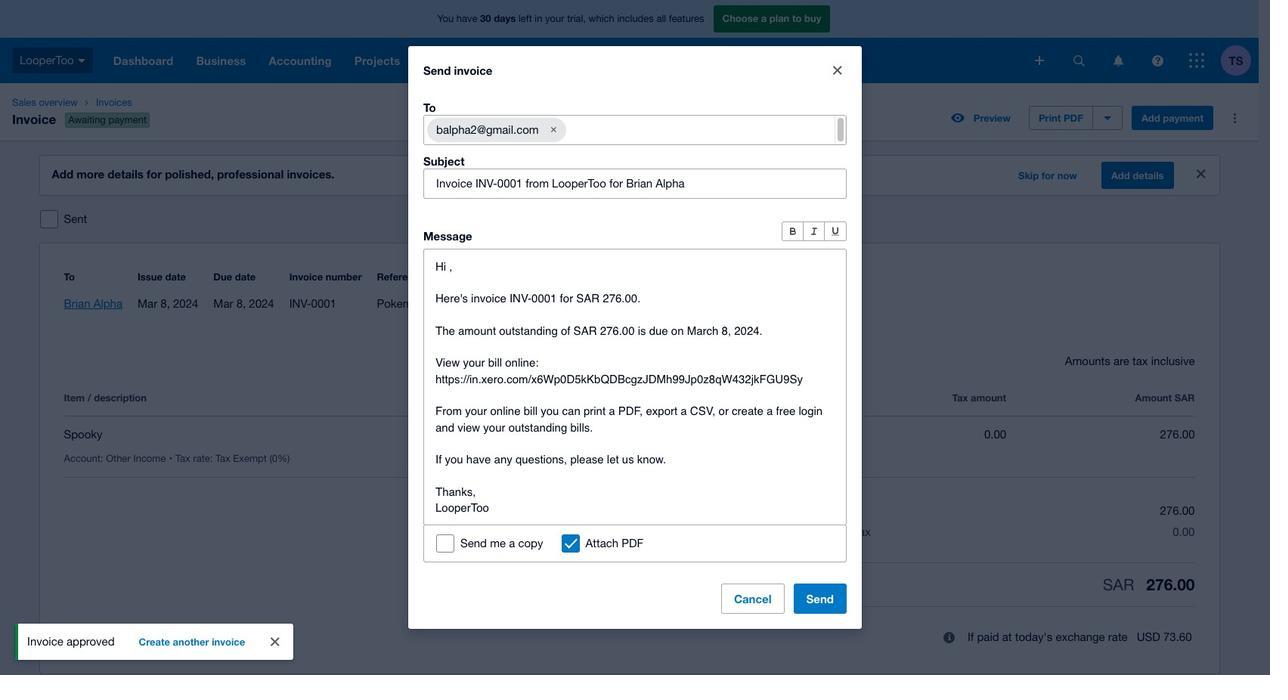 Task type: vqa. For each thing, say whether or not it's contained in the screenshot.
Add details button at right top
yes



Task type: describe. For each thing, give the bounding box(es) containing it.
today's
[[1015, 631, 1053, 644]]

quantity
[[590, 392, 630, 404]]

spooky
[[64, 428, 103, 441]]

number
[[326, 271, 362, 283]]

invoice approved
[[27, 635, 115, 648]]

to for issue date
[[64, 271, 75, 283]]

a down the quantity
[[609, 405, 615, 418]]

payments
[[473, 271, 519, 283]]

a right "me"
[[509, 537, 515, 550]]

276.00.
[[603, 292, 641, 305]]

amount for amount due
[[799, 578, 839, 591]]

have inside you have 30 days left in your trial, which includes all features
[[457, 13, 478, 24]]

loopertoo button
[[0, 38, 102, 83]]

Subject field
[[424, 169, 846, 198]]

tax for sales
[[856, 526, 871, 538]]

pdf for attach pdf
[[622, 537, 644, 550]]

date for due date
[[235, 271, 256, 283]]

preview
[[974, 112, 1011, 124]]

close image
[[271, 637, 280, 647]]

amount sar
[[1135, 392, 1195, 404]]

details inside 'button'
[[1133, 169, 1164, 181]]

0001 inside "send invoice" dialog
[[532, 292, 557, 305]]

add more details for polished, professional invoices.
[[52, 167, 335, 181]]

alpha
[[94, 297, 123, 310]]

ts
[[1229, 53, 1244, 67]]

or
[[719, 405, 729, 418]]

1 horizontal spatial 0.00
[[1173, 526, 1195, 538]]

sar up exchange
[[1103, 575, 1135, 594]]

brian alpha
[[64, 297, 123, 310]]

pdf,
[[618, 405, 643, 418]]

online
[[440, 271, 470, 283]]

amounts are tax inclusive
[[1065, 355, 1195, 368]]

loopertoo inside "send invoice" dialog
[[436, 501, 489, 514]]

sar left 276.00.
[[576, 292, 600, 305]]

0 horizontal spatial you
[[445, 453, 463, 466]]

create another invoice
[[139, 636, 245, 648]]

0 horizontal spatial details
[[108, 167, 144, 181]]

invoices.
[[287, 167, 335, 181]]

svg image inside loopertoo popup button
[[78, 59, 85, 63]]

2 : from the left
[[210, 453, 213, 464]]

invoice approved alert
[[15, 624, 294, 660]]

print
[[584, 405, 606, 418]]

issue
[[138, 271, 163, 283]]

set
[[462, 315, 477, 328]]

sent
[[64, 212, 87, 225]]

8, inside "send invoice" dialog
[[722, 324, 731, 337]]

includes
[[617, 13, 654, 24]]

send inside button
[[807, 592, 834, 606]]

balpha2@gmail.com
[[436, 123, 539, 136]]

276.00 inside 'cell'
[[1160, 428, 1195, 441]]

copy
[[518, 537, 543, 550]]

send invoice dialog
[[408, 46, 862, 629]]

at
[[1003, 631, 1012, 644]]

2024.
[[734, 324, 763, 337]]

let
[[607, 453, 619, 466]]

usd
[[1137, 631, 1161, 644]]

remove image
[[551, 127, 557, 132]]

0 horizontal spatial inv-
[[289, 297, 311, 310]]

skip for now button
[[1010, 163, 1087, 188]]

1 svg image from the left
[[1073, 55, 1085, 66]]

cell containing account
[[64, 453, 175, 464]]

cell for account
[[175, 453, 296, 464]]

add payment button
[[1132, 106, 1214, 130]]

which
[[589, 13, 615, 24]]

exempt
[[233, 453, 267, 464]]

invoices link
[[90, 95, 162, 110]]

date for issue date
[[165, 271, 186, 283]]

send invoice
[[423, 63, 493, 77]]

view
[[436, 356, 460, 369]]

tax amount
[[952, 392, 1007, 404]]

payment for add payment
[[1163, 112, 1204, 124]]

due date
[[214, 271, 256, 283]]

other
[[106, 453, 131, 464]]

0 vertical spatial close button
[[823, 55, 853, 85]]

days
[[494, 12, 516, 24]]

1 : from the left
[[101, 453, 103, 464]]

(0%)
[[270, 453, 290, 464]]

total sales tax
[[799, 526, 871, 538]]

ts banner
[[0, 0, 1259, 83]]

subtotal
[[799, 504, 842, 517]]

add details button
[[1102, 162, 1174, 189]]

276.00 cell
[[1007, 426, 1195, 444]]

column header containing amount
[[1007, 389, 1195, 407]]

cancel
[[734, 592, 772, 606]]

none
[[440, 297, 468, 310]]

1 horizontal spatial rate
[[1108, 631, 1128, 644]]

a inside ts banner
[[761, 12, 767, 24]]

print pdf button
[[1029, 106, 1093, 130]]

pokemon
[[377, 297, 425, 310]]

sales overview
[[12, 97, 78, 108]]

invoice for invoice
[[12, 111, 56, 127]]

item / description
[[64, 392, 147, 404]]

close button for invoice approved
[[260, 627, 291, 657]]

and
[[436, 421, 455, 434]]

overview
[[39, 97, 78, 108]]

table containing spooky
[[64, 371, 1195, 478]]

tax for tax rate : tax exempt (0%)
[[175, 453, 190, 464]]

add for add more details for polished, professional invoices.
[[52, 167, 73, 181]]

any
[[494, 453, 513, 466]]

files
[[107, 631, 127, 644]]

tax rate : tax exempt (0%)
[[175, 453, 290, 464]]

is
[[638, 324, 646, 337]]

know.
[[637, 453, 666, 466]]

attach for attach files
[[74, 631, 105, 644]]

your inside you have 30 days left in your trial, which includes all features
[[545, 13, 565, 24]]

sales
[[12, 97, 36, 108]]

me
[[490, 537, 506, 550]]

export
[[646, 405, 678, 418]]

8, for due
[[236, 297, 246, 310]]

attach for attach pdf
[[586, 537, 619, 550]]

create
[[732, 405, 764, 418]]

subject
[[423, 154, 465, 168]]

to
[[792, 12, 802, 24]]

if you have any questions, please let us know.
[[436, 453, 666, 466]]

of
[[561, 324, 571, 337]]

left
[[519, 13, 532, 24]]

send for me
[[461, 537, 487, 550]]

online:
[[505, 356, 539, 369]]

sar down inclusive
[[1175, 392, 1195, 404]]

trial,
[[567, 13, 586, 24]]

now inside button
[[1058, 169, 1078, 181]]

loopertoo inside popup button
[[20, 54, 74, 66]]

underline image
[[830, 226, 841, 236]]

get
[[440, 315, 459, 328]]

questions,
[[516, 453, 567, 466]]

spooky cell
[[64, 426, 441, 444]]

choose a plan to buy
[[723, 12, 822, 24]]

preview button
[[942, 106, 1020, 130]]

sales overview link
[[6, 95, 84, 110]]

inv-0001
[[289, 297, 336, 310]]

view
[[458, 421, 480, 434]]

up
[[480, 315, 493, 328]]

0.00 inside cell
[[985, 428, 1007, 441]]

2 svg image from the left
[[1152, 55, 1163, 66]]

total
[[799, 526, 823, 538]]

0 vertical spatial outstanding
[[499, 324, 558, 337]]



Task type: locate. For each thing, give the bounding box(es) containing it.
0 horizontal spatial now
[[497, 315, 518, 328]]

rate left exempt
[[193, 453, 210, 464]]

tax amount column header
[[818, 389, 1007, 407]]

table
[[64, 371, 1195, 478]]

cell down spooky cell
[[175, 453, 296, 464]]

amount inside tax amount column header
[[971, 392, 1007, 404]]

add right skip for now
[[1112, 169, 1130, 181]]

1 horizontal spatial inv-
[[510, 292, 532, 305]]

1 horizontal spatial mar
[[214, 297, 233, 310]]

0.00
[[985, 428, 1007, 441], [1173, 526, 1195, 538]]

2 horizontal spatial 8,
[[722, 324, 731, 337]]

you left can
[[541, 405, 559, 418]]

0 horizontal spatial amount
[[799, 578, 839, 591]]

1 vertical spatial you
[[445, 453, 463, 466]]

1 horizontal spatial date
[[235, 271, 256, 283]]

invoice down "sales"
[[12, 111, 56, 127]]

to for subject
[[423, 100, 436, 114]]

1 vertical spatial invoice
[[289, 271, 323, 283]]

0 horizontal spatial 0.00
[[985, 428, 1007, 441]]

to
[[423, 100, 436, 114], [64, 271, 75, 283]]

2024 down issue date
[[173, 297, 198, 310]]

invoice for invoice approved
[[27, 635, 63, 648]]

pdf inside "send invoice" dialog
[[622, 537, 644, 550]]

now right up
[[497, 315, 518, 328]]

now right skip at the top of the page
[[1058, 169, 1078, 181]]

online payments
[[440, 271, 519, 283]]

0 vertical spatial now
[[1058, 169, 1078, 181]]

0 horizontal spatial for
[[147, 167, 162, 181]]

0 horizontal spatial 2024
[[173, 297, 198, 310]]

2024 for due date
[[249, 297, 274, 310]]

tax right income
[[175, 453, 190, 464]]

2 2024 from the left
[[249, 297, 274, 310]]

1 horizontal spatial 0001
[[532, 292, 557, 305]]

0 horizontal spatial :
[[101, 453, 103, 464]]

None field
[[566, 115, 835, 144]]

date right due
[[235, 271, 256, 283]]

a left csv,
[[681, 405, 687, 418]]

1 horizontal spatial bill
[[524, 405, 538, 418]]

0 vertical spatial amount
[[458, 324, 496, 337]]

to down send invoice at the left top of the page
[[423, 100, 436, 114]]

tax right sales on the right bottom of page
[[856, 526, 871, 538]]

now inside none get set up now
[[497, 315, 518, 328]]

for inside "send invoice" dialog
[[560, 292, 573, 305]]

a left free
[[767, 405, 773, 418]]

have left any
[[466, 453, 491, 466]]

payment down invoices link
[[108, 114, 147, 126]]

tax up 0.00 cell
[[952, 392, 968, 404]]

invoice inside create another invoice 'button'
[[212, 636, 245, 648]]

sar
[[576, 292, 600, 305], [574, 324, 597, 337], [1175, 392, 1195, 404], [1103, 575, 1135, 594]]

invoice inside alert
[[27, 635, 63, 648]]

your right view
[[463, 356, 485, 369]]

for inside the skip for now button
[[1042, 169, 1055, 181]]

if for if paid at today's exchange rate
[[968, 631, 974, 644]]

:
[[101, 453, 103, 464], [210, 453, 213, 464]]

1 row from the top
[[64, 389, 1195, 416]]

1 2024 from the left
[[173, 297, 198, 310]]

add inside "add payment" button
[[1142, 112, 1161, 124]]

date right 'issue'
[[165, 271, 186, 283]]

0 vertical spatial row
[[64, 389, 1195, 416]]

1 horizontal spatial :
[[210, 453, 213, 464]]

amount due
[[799, 578, 861, 591]]

choose
[[723, 12, 759, 24]]

0 horizontal spatial due
[[649, 324, 668, 337]]

0 vertical spatial send
[[423, 63, 451, 77]]

add payment
[[1142, 112, 1204, 124]]

1 horizontal spatial due
[[842, 578, 861, 591]]

svg image
[[1190, 53, 1205, 68], [1114, 55, 1123, 66], [1035, 56, 1044, 65], [78, 59, 85, 63]]

0 horizontal spatial add
[[52, 167, 73, 181]]

pdf for print pdf
[[1064, 112, 1084, 124]]

0 horizontal spatial send
[[423, 63, 451, 77]]

payment inside button
[[1163, 112, 1204, 124]]

1 vertical spatial if
[[968, 631, 974, 644]]

close image for add more details for polished, professional invoices.'s close button
[[1197, 169, 1206, 178]]

close button inside invoice approved alert
[[260, 627, 291, 657]]

1 vertical spatial close image
[[1197, 169, 1206, 178]]

cancel button
[[721, 584, 785, 614]]

1 vertical spatial now
[[497, 315, 518, 328]]

0.00 cell
[[818, 426, 1007, 444]]

paid
[[977, 631, 999, 644]]

1 vertical spatial send
[[461, 537, 487, 550]]

for up of at the top of page
[[560, 292, 573, 305]]

add left 'more'
[[52, 167, 73, 181]]

1 horizontal spatial tax
[[215, 453, 230, 464]]

row
[[64, 389, 1195, 416], [64, 417, 1195, 478]]

your
[[545, 13, 565, 24], [463, 356, 485, 369], [465, 405, 487, 418], [483, 421, 506, 434]]

have left "30"
[[457, 13, 478, 24]]

due inside "send invoice" dialog
[[649, 324, 668, 337]]

2 vertical spatial invoice
[[27, 635, 63, 648]]

march
[[687, 324, 719, 337]]

2 vertical spatial close button
[[260, 627, 291, 657]]

payment for awaiting payment
[[108, 114, 147, 126]]

1 vertical spatial pdf
[[622, 537, 644, 550]]

1 vertical spatial tax
[[856, 526, 871, 538]]

you up thanks,
[[445, 453, 463, 466]]

bills.
[[571, 421, 593, 434]]

skip for now
[[1019, 169, 1078, 181]]

hi ,
[[436, 260, 453, 273]]

tax for are
[[1133, 355, 1148, 368]]

amount
[[1135, 392, 1172, 404], [799, 578, 839, 591]]

income
[[133, 453, 166, 464]]

1 vertical spatial bill
[[524, 405, 538, 418]]

2 horizontal spatial add
[[1142, 112, 1161, 124]]

inv- down invoice number
[[289, 297, 311, 310]]

none get set up now
[[440, 297, 518, 328]]

brian
[[64, 297, 90, 310]]

your inside view your bill online: https://in.xero.com/x6wp0d5kkbqdbcgzjdmh99jp0z8qw432jkfgu9sy
[[463, 356, 485, 369]]

amount inside "send invoice" dialog
[[458, 324, 496, 337]]

your right in
[[545, 13, 565, 24]]

buy
[[805, 12, 822, 24]]

https://in.xero.com/x6wp0d5kkbqdbcgzjdmh99jp0z8qw432jkfgu9sy
[[436, 373, 803, 385]]

cell up questions,
[[441, 426, 630, 444]]

2024 for issue date
[[173, 297, 198, 310]]

create another invoice button
[[130, 630, 254, 654]]

1 horizontal spatial close image
[[1197, 169, 1206, 178]]

invoice
[[454, 63, 493, 77], [471, 292, 506, 305], [212, 636, 245, 648]]

1 horizontal spatial payment
[[1163, 112, 1204, 124]]

0 horizontal spatial svg image
[[1073, 55, 1085, 66]]

8, left 2024.
[[722, 324, 731, 337]]

a
[[761, 12, 767, 24], [609, 405, 615, 418], [681, 405, 687, 418], [767, 405, 773, 418], [509, 537, 515, 550]]

remove button
[[539, 115, 569, 145]]

mar for due
[[214, 297, 233, 310]]

outstanding
[[499, 324, 558, 337], [509, 421, 567, 434]]

1 vertical spatial rate
[[1108, 631, 1128, 644]]

to inside "send invoice" dialog
[[423, 100, 436, 114]]

row containing spooky
[[64, 417, 1195, 478]]

1 horizontal spatial you
[[541, 405, 559, 418]]

awaiting payment
[[68, 114, 147, 126]]

invoice up the inv-0001
[[289, 271, 323, 283]]

0 vertical spatial due
[[649, 324, 668, 337]]

bill inside 'from your online bill you can print a pdf, export a csv, or create a free login and view your outstanding bills.'
[[524, 405, 538, 418]]

if down and
[[436, 453, 442, 466]]

8,
[[161, 297, 170, 310], [236, 297, 246, 310], [722, 324, 731, 337]]

send down you
[[423, 63, 451, 77]]

8, for issue
[[161, 297, 170, 310]]

mar 8, 2024 for due
[[214, 297, 274, 310]]

have inside "send invoice" dialog
[[466, 453, 491, 466]]

attach right the copy
[[586, 537, 619, 550]]

usd 73.60
[[1137, 631, 1192, 644]]

1 vertical spatial 0.00
[[1173, 526, 1195, 538]]

from
[[436, 405, 462, 418]]

close button for add more details for polished, professional invoices.
[[1189, 162, 1213, 186]]

1 horizontal spatial details
[[1133, 169, 1164, 181]]

add inside add details 'button'
[[1112, 169, 1130, 181]]

0 horizontal spatial mar 8, 2024
[[138, 297, 198, 310]]

svg image up add payment
[[1152, 55, 1163, 66]]

row containing item / description
[[64, 389, 1195, 416]]

tax left exempt
[[215, 453, 230, 464]]

bill right online
[[524, 405, 538, 418]]

2 mar 8, 2024 from the left
[[214, 297, 274, 310]]

2 horizontal spatial send
[[807, 592, 834, 606]]

another
[[173, 636, 209, 648]]

invoice for here's
[[471, 292, 506, 305]]

1 vertical spatial outstanding
[[509, 421, 567, 434]]

2 vertical spatial send
[[807, 592, 834, 606]]

payment up add details 'button'
[[1163, 112, 1204, 124]]

0 horizontal spatial if
[[436, 453, 442, 466]]

invoice for send
[[454, 63, 493, 77]]

8, down due date
[[236, 297, 246, 310]]

: left other
[[101, 453, 103, 464]]

276.00
[[600, 324, 635, 337], [1160, 428, 1195, 441], [1160, 504, 1195, 517], [1147, 575, 1195, 594]]

loopertoo up 'sales overview'
[[20, 54, 74, 66]]

if left paid
[[968, 631, 974, 644]]

0 horizontal spatial mar
[[138, 297, 157, 310]]

2 row from the top
[[64, 417, 1195, 478]]

loopertoo
[[20, 54, 74, 66], [436, 501, 489, 514]]

the
[[436, 324, 455, 337]]

0 horizontal spatial close button
[[260, 627, 291, 657]]

0 vertical spatial have
[[457, 13, 478, 24]]

0 horizontal spatial close image
[[833, 66, 842, 75]]

1 vertical spatial invoice
[[471, 292, 506, 305]]

1 horizontal spatial for
[[560, 292, 573, 305]]

2 date from the left
[[235, 271, 256, 283]]

rate left usd
[[1108, 631, 1128, 644]]

0 vertical spatial amount
[[1135, 392, 1172, 404]]

send for invoice
[[423, 63, 451, 77]]

0 horizontal spatial tax
[[856, 526, 871, 538]]

0 vertical spatial invoice
[[454, 63, 493, 77]]

all
[[657, 13, 666, 24]]

0001 down invoice number
[[311, 297, 336, 310]]

sales
[[826, 526, 852, 538]]

inv- down payments
[[510, 292, 532, 305]]

add for add details
[[1112, 169, 1130, 181]]

to up brian
[[64, 271, 75, 283]]

mar
[[138, 297, 157, 310], [214, 297, 233, 310]]

bill inside view your bill online: https://in.xero.com/x6wp0d5kkbqdbcgzjdmh99jp0z8qw432jkfgu9sy
[[488, 356, 502, 369]]

1 vertical spatial close button
[[1189, 162, 1213, 186]]

0 vertical spatial invoice
[[12, 111, 56, 127]]

invoice right another
[[212, 636, 245, 648]]

0 horizontal spatial tax
[[175, 453, 190, 464]]

1 horizontal spatial now
[[1058, 169, 1078, 181]]

account
[[64, 453, 101, 464]]

inv- inside "send invoice" dialog
[[510, 292, 532, 305]]

add
[[1142, 112, 1161, 124], [52, 167, 73, 181], [1112, 169, 1130, 181]]

invoice left approved
[[27, 635, 63, 648]]

loopertoo down thanks,
[[436, 501, 489, 514]]

tax right are
[[1133, 355, 1148, 368]]

0 vertical spatial if
[[436, 453, 442, 466]]

1 vertical spatial amount
[[799, 578, 839, 591]]

view your bill online: https://in.xero.com/x6wp0d5kkbqdbcgzjdmh99jp0z8qw432jkfgu9sy
[[436, 356, 803, 385]]

0 horizontal spatial date
[[165, 271, 186, 283]]

1 horizontal spatial svg image
[[1152, 55, 1163, 66]]

attach left the files
[[74, 631, 105, 644]]

1 mar from the left
[[138, 297, 157, 310]]

mar 8, 2024
[[138, 297, 198, 310], [214, 297, 274, 310]]

bill left online:
[[488, 356, 502, 369]]

2 mar from the left
[[214, 297, 233, 310]]

free
[[776, 405, 796, 418]]

date
[[165, 271, 186, 283], [235, 271, 256, 283]]

your up "view"
[[465, 405, 487, 418]]

ts button
[[1221, 38, 1259, 83]]

message
[[423, 229, 472, 242]]

2024 down due date
[[249, 297, 274, 310]]

cell
[[441, 426, 630, 444], [64, 453, 175, 464], [175, 453, 296, 464]]

0 vertical spatial you
[[541, 405, 559, 418]]

details down add payment
[[1133, 169, 1164, 181]]

send left "me"
[[461, 537, 487, 550]]

bold image
[[788, 226, 798, 236]]

you inside 'from your online bill you can print a pdf, export a csv, or create a free login and view your outstanding bills.'
[[541, 405, 559, 418]]

cell containing tax rate
[[175, 453, 296, 464]]

brian alpha link
[[64, 297, 123, 310]]

pdf inside button
[[1064, 112, 1084, 124]]

outstanding down quantity column header
[[509, 421, 567, 434]]

,
[[449, 260, 453, 273]]

attach pdf
[[586, 537, 644, 550]]

can
[[562, 405, 581, 418]]

amount down total
[[799, 578, 839, 591]]

if for if you have any questions, please let us know.
[[436, 453, 442, 466]]

1 vertical spatial amount
[[971, 392, 1007, 404]]

your down online
[[483, 421, 506, 434]]

amount for amount sar
[[1135, 392, 1172, 404]]

outstanding up online:
[[499, 324, 558, 337]]

awaiting
[[68, 114, 106, 126]]

send down amount due
[[807, 592, 834, 606]]

1 horizontal spatial attach
[[586, 537, 619, 550]]

2024
[[173, 297, 198, 310], [249, 297, 274, 310]]

2 horizontal spatial tax
[[952, 392, 968, 404]]

add up add details 'button'
[[1142, 112, 1161, 124]]

1 horizontal spatial 8,
[[236, 297, 246, 310]]

attach inside "send invoice" dialog
[[586, 537, 619, 550]]

1 vertical spatial row
[[64, 417, 1195, 478]]

attach files button
[[64, 625, 150, 650]]

attach files
[[74, 631, 127, 644]]

1 vertical spatial have
[[466, 453, 491, 466]]

1 horizontal spatial add
[[1112, 169, 1130, 181]]

online
[[490, 405, 521, 418]]

hi
[[436, 260, 446, 273]]

due down sales on the right bottom of page
[[842, 578, 861, 591]]

0 horizontal spatial 8,
[[161, 297, 170, 310]]

price column header
[[630, 389, 818, 407]]

send me a copy
[[461, 537, 543, 550]]

1 vertical spatial attach
[[74, 631, 105, 644]]

0001
[[532, 292, 557, 305], [311, 297, 336, 310]]

thanks,
[[436, 485, 476, 498]]

features
[[669, 13, 704, 24]]

invoice down payments
[[471, 292, 506, 305]]

amount down inclusive
[[1135, 392, 1172, 404]]

account : other income
[[64, 453, 166, 464]]

mar 8, 2024 down issue date
[[138, 297, 198, 310]]

0 vertical spatial tax
[[1133, 355, 1148, 368]]

cell for spooky
[[441, 426, 630, 444]]

0001 up the amount outstanding of sar 276.00 is due on march 8, 2024.
[[532, 292, 557, 305]]

svg image
[[1073, 55, 1085, 66], [1152, 55, 1163, 66]]

amount for the
[[458, 324, 496, 337]]

details right 'more'
[[108, 167, 144, 181]]

pdf
[[1064, 112, 1084, 124], [622, 537, 644, 550]]

if paid at today's exchange rate
[[968, 631, 1128, 644]]

quantity column header
[[441, 389, 630, 407]]

1 horizontal spatial amount
[[971, 392, 1007, 404]]

invoice number
[[289, 271, 362, 283]]

2 vertical spatial invoice
[[212, 636, 245, 648]]

1 horizontal spatial to
[[423, 100, 436, 114]]

1 date from the left
[[165, 271, 186, 283]]

item
[[64, 392, 85, 404]]

amount for tax
[[971, 392, 1007, 404]]

from your online bill you can print a pdf, export a csv, or create a free login and view your outstanding bills.
[[436, 405, 826, 434]]

due right is
[[649, 324, 668, 337]]

if inside "send invoice" dialog
[[436, 453, 442, 466]]

invoice for invoice number
[[289, 271, 323, 283]]

mar 8, 2024 for issue
[[138, 297, 198, 310]]

tax inside column header
[[952, 392, 968, 404]]

: left exempt
[[210, 453, 213, 464]]

8, down issue date
[[161, 297, 170, 310]]

cell down spooky
[[64, 453, 175, 464]]

0 horizontal spatial 0001
[[311, 297, 336, 310]]

here's
[[436, 292, 468, 305]]

due
[[214, 271, 232, 283]]

276.00 inside "send invoice" dialog
[[600, 324, 635, 337]]

rate inside row
[[193, 453, 210, 464]]

for right skip at the top of the page
[[1042, 169, 1055, 181]]

mar down due
[[214, 297, 233, 310]]

0 horizontal spatial pdf
[[622, 537, 644, 550]]

attach inside popup button
[[74, 631, 105, 644]]

1 mar 8, 2024 from the left
[[138, 297, 198, 310]]

1 vertical spatial to
[[64, 271, 75, 283]]

mar 8, 2024 down due date
[[214, 297, 274, 310]]

1 horizontal spatial tax
[[1133, 355, 1148, 368]]

column header
[[1007, 389, 1195, 407]]

details
[[108, 167, 144, 181], [1133, 169, 1164, 181]]

1 horizontal spatial if
[[968, 631, 974, 644]]

mar for issue
[[138, 297, 157, 310]]

invoices
[[96, 97, 132, 108]]

73.60
[[1164, 631, 1192, 644]]

item / description column header
[[64, 389, 441, 407]]

0 vertical spatial to
[[423, 100, 436, 114]]

more
[[77, 167, 105, 181]]

a left plan on the top of the page
[[761, 12, 767, 24]]

0 horizontal spatial rate
[[193, 453, 210, 464]]

attach
[[586, 537, 619, 550], [74, 631, 105, 644]]

sar right of at the top of page
[[574, 324, 597, 337]]

2 horizontal spatial close button
[[1189, 162, 1213, 186]]

0 vertical spatial close image
[[833, 66, 842, 75]]

1 vertical spatial due
[[842, 578, 861, 591]]

for left polished,
[[147, 167, 162, 181]]

/
[[88, 392, 91, 404]]

1 horizontal spatial send
[[461, 537, 487, 550]]

us
[[622, 453, 634, 466]]

inv-
[[510, 292, 532, 305], [289, 297, 311, 310]]

thanks, loopertoo
[[436, 485, 489, 514]]

1 horizontal spatial amount
[[1135, 392, 1172, 404]]

close image for the topmost close button
[[833, 66, 842, 75]]

1 horizontal spatial pdf
[[1064, 112, 1084, 124]]

close image
[[833, 66, 842, 75], [1197, 169, 1206, 178]]

add for add payment
[[1142, 112, 1161, 124]]

none field inside "send invoice" dialog
[[566, 115, 835, 144]]

mar down 'issue'
[[138, 297, 157, 310]]

0 horizontal spatial attach
[[74, 631, 105, 644]]

tax for tax amount
[[952, 392, 968, 404]]

2 horizontal spatial for
[[1042, 169, 1055, 181]]

1 horizontal spatial 2024
[[249, 297, 274, 310]]

svg image up print pdf
[[1073, 55, 1085, 66]]

italic image
[[809, 226, 819, 236]]

outstanding inside 'from your online bill you can print a pdf, export a csv, or create a free login and view your outstanding bills.'
[[509, 421, 567, 434]]

invoice down "30"
[[454, 63, 493, 77]]



